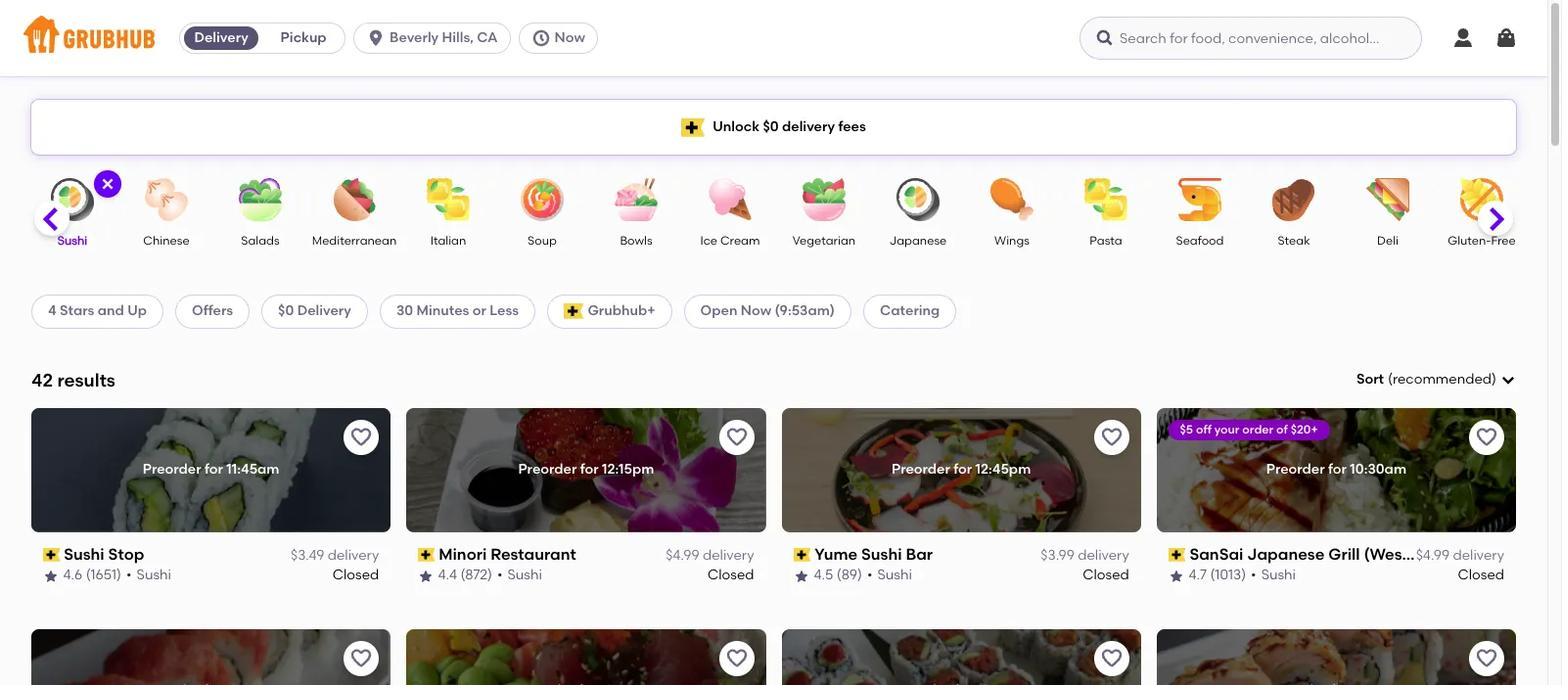 Task type: locate. For each thing, give the bounding box(es) containing it.
• sushi down stop
[[127, 567, 172, 584]]

Search for food, convenience, alcohol... search field
[[1080, 17, 1422, 60]]

now
[[554, 29, 585, 46], [741, 303, 771, 319]]

preorder for 11:45am
[[143, 461, 279, 478]]

0 horizontal spatial subscription pass image
[[43, 548, 60, 562]]

• down the minori restaurant
[[498, 567, 503, 584]]

steak image
[[1260, 178, 1328, 221]]

your
[[1215, 423, 1240, 436]]

$3.49
[[291, 547, 324, 564]]

for left 12:15pm
[[580, 461, 599, 478]]

now right the open
[[741, 303, 771, 319]]

2 horizontal spatial save this restaurant image
[[1475, 647, 1499, 670]]

1 vertical spatial grubhub plus flag logo image
[[564, 304, 584, 320]]

open now (9:53am)
[[700, 303, 835, 319]]

2 $4.99 delivery from the left
[[1416, 547, 1504, 564]]

japanese down japanese image
[[889, 234, 947, 248]]

pasta
[[1090, 234, 1122, 248]]

0 horizontal spatial $4.99
[[666, 547, 699, 564]]

0 vertical spatial grubhub plus flag logo image
[[681, 118, 705, 137]]

$0 right offers
[[278, 303, 294, 319]]

1 horizontal spatial $0
[[763, 118, 779, 135]]

$5
[[1180, 423, 1193, 436]]

preorder for restaurant
[[518, 461, 577, 478]]

preorder left 11:45am
[[143, 461, 201, 478]]

• down stop
[[127, 567, 132, 584]]

• sushi down the minori restaurant
[[498, 567, 543, 584]]

• sushi for stop
[[127, 567, 172, 584]]

sort ( recommended )
[[1356, 371, 1497, 388]]

2 horizontal spatial subscription pass image
[[1168, 548, 1186, 562]]

preorder down $20+
[[1266, 461, 1325, 478]]

delivery
[[782, 118, 835, 135], [328, 547, 379, 564], [703, 547, 754, 564], [1078, 547, 1129, 564], [1453, 547, 1504, 564]]

svg image
[[1452, 26, 1475, 50], [1495, 26, 1518, 50], [531, 28, 551, 48], [100, 176, 115, 192], [1500, 372, 1516, 388]]

1 vertical spatial delivery
[[297, 303, 351, 319]]

4 star icon image from the left
[[1168, 568, 1184, 584]]

3 subscription pass image from the left
[[1168, 548, 1186, 562]]

now right ca
[[554, 29, 585, 46]]

open
[[700, 303, 737, 319]]

or
[[473, 303, 486, 319]]

1 horizontal spatial grubhub plus flag logo image
[[681, 118, 705, 137]]

4.4 (872)
[[439, 567, 493, 584]]

cream
[[720, 234, 760, 248]]

$0
[[763, 118, 779, 135], [278, 303, 294, 319]]

• sushi
[[127, 567, 172, 584], [498, 567, 543, 584], [867, 567, 912, 584], [1251, 567, 1296, 584]]

3 • sushi from the left
[[867, 567, 912, 584]]

1 svg image from the left
[[366, 28, 386, 48]]

3 • from the left
[[867, 567, 873, 584]]

sushi down sansai japanese grill (westwood)
[[1262, 567, 1296, 584]]

closed for sansai japanese grill (westwood)
[[1458, 567, 1504, 584]]

preorder left 12:45pm
[[892, 461, 950, 478]]

catering
[[880, 303, 940, 319]]

1 $4.99 delivery from the left
[[666, 547, 754, 564]]

up
[[127, 303, 147, 319]]

0 vertical spatial japanese
[[889, 234, 947, 248]]

None field
[[1356, 370, 1516, 390]]

1 closed from the left
[[333, 567, 379, 584]]

gluten-
[[1448, 234, 1491, 248]]

2 subscription pass image from the left
[[418, 548, 435, 562]]

• for restaurant
[[498, 567, 503, 584]]

1 horizontal spatial $4.99 delivery
[[1416, 547, 1504, 564]]

1 horizontal spatial subscription pass image
[[418, 548, 435, 562]]

$4.99
[[666, 547, 699, 564], [1416, 547, 1450, 564]]

0 horizontal spatial grubhub plus flag logo image
[[564, 304, 584, 320]]

vegetarian
[[793, 234, 856, 248]]

11:45am
[[226, 461, 279, 478]]

$4.99 delivery
[[666, 547, 754, 564], [1416, 547, 1504, 564]]

deli image
[[1354, 178, 1422, 221]]

1 vertical spatial japanese
[[1247, 545, 1325, 564]]

2 star icon image from the left
[[418, 568, 434, 584]]

• for japanese
[[1251, 567, 1257, 584]]

1 vertical spatial now
[[741, 303, 771, 319]]

4
[[48, 303, 56, 319]]

japanese image
[[884, 178, 952, 221]]

0 vertical spatial now
[[554, 29, 585, 46]]

0 horizontal spatial now
[[554, 29, 585, 46]]

for
[[205, 461, 223, 478], [580, 461, 599, 478], [954, 461, 972, 478], [1328, 461, 1347, 478]]

now inside now button
[[554, 29, 585, 46]]

4.5 (89)
[[814, 567, 862, 584]]

• right (1013)
[[1251, 567, 1257, 584]]

• sushi for restaurant
[[498, 567, 543, 584]]

star icon image left 4.6
[[43, 568, 59, 584]]

subscription pass image left sushi stop
[[43, 548, 60, 562]]

delivery for sansai japanese grill (westwood)
[[1453, 547, 1504, 564]]

pickup button
[[262, 23, 345, 54]]

japanese left grill
[[1247, 545, 1325, 564]]

delivery down mediterranean
[[297, 303, 351, 319]]

1 star icon image from the left
[[43, 568, 59, 584]]

4 closed from the left
[[1458, 567, 1504, 584]]

svg image
[[366, 28, 386, 48], [1095, 28, 1115, 48]]

1 save this restaurant image from the left
[[725, 647, 748, 670]]

subscription pass image left the minori
[[418, 548, 435, 562]]

star icon image left 4.7
[[1168, 568, 1184, 584]]

closed for yume sushi bar
[[1083, 567, 1129, 584]]

sushi left bar
[[861, 545, 902, 564]]

$4.99 for sansai japanese grill (westwood)
[[1416, 547, 1450, 564]]

for left 12:45pm
[[954, 461, 972, 478]]

2 preorder from the left
[[518, 461, 577, 478]]

svg image inside now button
[[531, 28, 551, 48]]

$3.49 delivery
[[291, 547, 379, 564]]

• sushi for japanese
[[1251, 567, 1296, 584]]

• for sushi
[[867, 567, 873, 584]]

12:45pm
[[975, 461, 1031, 478]]

(89)
[[837, 567, 862, 584]]

• for stop
[[127, 567, 132, 584]]

1 • sushi from the left
[[127, 567, 172, 584]]

subscription pass image left sansai
[[1168, 548, 1186, 562]]

minori
[[439, 545, 487, 564]]

main navigation navigation
[[0, 0, 1547, 76]]

1 horizontal spatial $4.99
[[1416, 547, 1450, 564]]

1 vertical spatial $0
[[278, 303, 294, 319]]

2 for from the left
[[580, 461, 599, 478]]

soup
[[528, 234, 557, 248]]

preorder for sushi
[[892, 461, 950, 478]]

chinese
[[143, 234, 190, 248]]

1 preorder from the left
[[143, 461, 201, 478]]

• sushi right (1013)
[[1251, 567, 1296, 584]]

subscription pass image
[[43, 548, 60, 562], [418, 548, 435, 562], [1168, 548, 1186, 562]]

1 $4.99 from the left
[[666, 547, 699, 564]]

3 for from the left
[[954, 461, 972, 478]]

4 preorder from the left
[[1266, 461, 1325, 478]]

• sushi down the yume sushi bar
[[867, 567, 912, 584]]

star icon image down subscription pass image
[[793, 568, 809, 584]]

1 for from the left
[[205, 461, 223, 478]]

closed
[[333, 567, 379, 584], [708, 567, 754, 584], [1083, 567, 1129, 584], [1458, 567, 1504, 584]]

preorder for 10:30am
[[1266, 461, 1407, 478]]

grubhub plus flag logo image left grubhub+
[[564, 304, 584, 320]]

$3.99
[[1041, 547, 1075, 564]]

sushi
[[58, 234, 87, 248], [64, 545, 105, 564], [861, 545, 902, 564], [137, 567, 172, 584], [508, 567, 543, 584], [877, 567, 912, 584], [1262, 567, 1296, 584]]

$20+
[[1291, 423, 1318, 436]]

save this restaurant image
[[725, 647, 748, 670], [1100, 647, 1123, 670], [1475, 647, 1499, 670]]

grubhub plus flag logo image left unlock
[[681, 118, 705, 137]]

2 svg image from the left
[[1095, 28, 1115, 48]]

• right '(89)' on the bottom of page
[[867, 567, 873, 584]]

star icon image for sansai japanese grill (westwood)
[[1168, 568, 1184, 584]]

unlock $0 delivery fees
[[713, 118, 866, 135]]

italian image
[[414, 178, 483, 221]]

italian
[[430, 234, 466, 248]]

0 horizontal spatial delivery
[[194, 29, 248, 46]]

2 • sushi from the left
[[498, 567, 543, 584]]

0 horizontal spatial save this restaurant image
[[725, 647, 748, 670]]

sushi image
[[38, 178, 107, 221]]

3 closed from the left
[[1083, 567, 1129, 584]]

wings
[[995, 234, 1030, 248]]

save this restaurant image for sushi stop
[[350, 426, 373, 449]]

stars
[[60, 303, 94, 319]]

4.6 (1651)
[[64, 567, 122, 584]]

2 $4.99 from the left
[[1416, 547, 1450, 564]]

now button
[[518, 23, 606, 54]]

preorder left 12:15pm
[[518, 461, 577, 478]]

1 horizontal spatial svg image
[[1095, 28, 1115, 48]]

0 horizontal spatial $4.99 delivery
[[666, 547, 754, 564]]

(872)
[[461, 567, 493, 584]]

0 horizontal spatial $0
[[278, 303, 294, 319]]

of
[[1277, 423, 1288, 436]]

1 horizontal spatial japanese
[[1247, 545, 1325, 564]]

delivery left pickup
[[194, 29, 248, 46]]

delivery for minori restaurant
[[703, 547, 754, 564]]

for left 11:45am
[[205, 461, 223, 478]]

4.7 (1013)
[[1189, 567, 1246, 584]]

1 horizontal spatial save this restaurant image
[[1100, 647, 1123, 670]]

4.4
[[439, 567, 458, 584]]

closed for minori restaurant
[[708, 567, 754, 584]]

3 star icon image from the left
[[793, 568, 809, 584]]

1 • from the left
[[127, 567, 132, 584]]

2 save this restaurant image from the left
[[1100, 647, 1123, 670]]

japanese
[[889, 234, 947, 248], [1247, 545, 1325, 564]]

preorder
[[143, 461, 201, 478], [518, 461, 577, 478], [892, 461, 950, 478], [1266, 461, 1325, 478]]

$4.99 delivery for sansai japanese grill (westwood)
[[1416, 547, 1504, 564]]

star icon image left the 4.4
[[418, 568, 434, 584]]

0 horizontal spatial svg image
[[366, 28, 386, 48]]

2 • from the left
[[498, 567, 503, 584]]

3 preorder from the left
[[892, 461, 950, 478]]

4.7
[[1189, 567, 1207, 584]]

grubhub plus flag logo image
[[681, 118, 705, 137], [564, 304, 584, 320]]

yume sushi bar
[[815, 545, 933, 564]]

salads image
[[226, 178, 295, 221]]

for for japanese
[[1328, 461, 1347, 478]]

for left 10:30am
[[1328, 461, 1347, 478]]

$0 right unlock
[[763, 118, 779, 135]]

4 for from the left
[[1328, 461, 1347, 478]]

4 • sushi from the left
[[1251, 567, 1296, 584]]

star icon image
[[43, 568, 59, 584], [418, 568, 434, 584], [793, 568, 809, 584], [1168, 568, 1184, 584]]

0 horizontal spatial japanese
[[889, 234, 947, 248]]

10:30am
[[1350, 461, 1407, 478]]

closed for sushi stop
[[333, 567, 379, 584]]

save this restaurant button
[[344, 420, 379, 455], [719, 420, 754, 455], [1094, 420, 1129, 455], [1469, 420, 1504, 455], [344, 641, 379, 676], [719, 641, 754, 676], [1094, 641, 1129, 676], [1469, 641, 1504, 676]]

4 • from the left
[[1251, 567, 1257, 584]]

off
[[1196, 423, 1212, 436]]

0 vertical spatial delivery
[[194, 29, 248, 46]]

ice
[[700, 234, 718, 248]]

•
[[127, 567, 132, 584], [498, 567, 503, 584], [867, 567, 873, 584], [1251, 567, 1257, 584]]

results
[[57, 369, 115, 391]]

save this restaurant image
[[350, 426, 373, 449], [725, 426, 748, 449], [1100, 426, 1123, 449], [1475, 426, 1499, 449], [350, 647, 373, 670]]

1 subscription pass image from the left
[[43, 548, 60, 562]]

2 closed from the left
[[708, 567, 754, 584]]

yume
[[815, 545, 858, 564]]



Task type: describe. For each thing, give the bounding box(es) containing it.
$4.99 delivery for minori restaurant
[[666, 547, 754, 564]]

sushi stop
[[64, 545, 145, 564]]

minutes
[[417, 303, 469, 319]]

seafood
[[1176, 234, 1224, 248]]

sushi up 4.6 (1651)
[[64, 545, 105, 564]]

sort
[[1356, 371, 1384, 388]]

0 vertical spatial $0
[[763, 118, 779, 135]]

star icon image for minori restaurant
[[418, 568, 434, 584]]

soup image
[[508, 178, 576, 221]]

delivery button
[[180, 23, 262, 54]]

$5 off your order of $20+
[[1180, 423, 1318, 436]]

subscription pass image for sushi stop
[[43, 548, 60, 562]]

steak
[[1278, 234, 1310, 248]]

save this restaurant image for minori restaurant
[[725, 426, 748, 449]]

ice cream image
[[696, 178, 764, 221]]

(1013)
[[1210, 567, 1246, 584]]

(
[[1388, 371, 1393, 388]]

mediterranean image
[[320, 178, 389, 221]]

gluten-free
[[1448, 234, 1516, 248]]

fees
[[838, 118, 866, 135]]

pasta image
[[1072, 178, 1140, 221]]

grubhub plus flag logo image for unlock $0 delivery fees
[[681, 118, 705, 137]]

$4.99 for minori restaurant
[[666, 547, 699, 564]]

sushi down the yume sushi bar
[[877, 567, 912, 584]]

save this restaurant image for yume sushi bar
[[1100, 426, 1123, 449]]

12:15pm
[[602, 461, 654, 478]]

delivery inside delivery 'button'
[[194, 29, 248, 46]]

vegetarian image
[[790, 178, 858, 221]]

• sushi for sushi
[[867, 567, 912, 584]]

sansai
[[1190, 545, 1244, 564]]

preorder for 12:45pm
[[892, 461, 1031, 478]]

offers
[[192, 303, 233, 319]]

stop
[[109, 545, 145, 564]]

for for sushi
[[954, 461, 972, 478]]

$3.99 delivery
[[1041, 547, 1129, 564]]

less
[[490, 303, 519, 319]]

sushi down sushi image
[[58, 234, 87, 248]]

and
[[98, 303, 124, 319]]

30 minutes or less
[[396, 303, 519, 319]]

star icon image for sushi stop
[[43, 568, 59, 584]]

gluten free image
[[1448, 178, 1516, 221]]

1 horizontal spatial delivery
[[297, 303, 351, 319]]

hills,
[[442, 29, 474, 46]]

30
[[396, 303, 413, 319]]

subscription pass image for minori restaurant
[[418, 548, 435, 562]]

delivery for sushi stop
[[328, 547, 379, 564]]

star icon image for yume sushi bar
[[793, 568, 809, 584]]

grubhub plus flag logo image for grubhub+
[[564, 304, 584, 320]]

unlock
[[713, 118, 760, 135]]

ca
[[477, 29, 498, 46]]

wings image
[[978, 178, 1046, 221]]

preorder for japanese
[[1266, 461, 1325, 478]]

42
[[31, 369, 53, 391]]

4 stars and up
[[48, 303, 147, 319]]

grubhub+
[[588, 303, 655, 319]]

bowls
[[620, 234, 652, 248]]

free
[[1491, 234, 1516, 248]]

preorder for 12:15pm
[[518, 461, 654, 478]]

preorder for stop
[[143, 461, 201, 478]]

mediterranean
[[312, 234, 397, 248]]

chinese image
[[132, 178, 201, 221]]

$0 delivery
[[278, 303, 351, 319]]

pickup
[[281, 29, 327, 46]]

subscription pass image
[[793, 548, 811, 562]]

ice cream
[[700, 234, 760, 248]]

bowls image
[[602, 178, 670, 221]]

for for stop
[[205, 461, 223, 478]]

sansai japanese grill (westwood)
[[1190, 545, 1457, 564]]

beverly
[[390, 29, 439, 46]]

none field containing sort
[[1356, 370, 1516, 390]]

deli
[[1377, 234, 1399, 248]]

salads
[[241, 234, 280, 248]]

3 save this restaurant image from the left
[[1475, 647, 1499, 670]]

(1651)
[[86, 567, 122, 584]]

minori restaurant
[[439, 545, 577, 564]]

svg image inside beverly hills, ca button
[[366, 28, 386, 48]]

beverly hills, ca
[[390, 29, 498, 46]]

delivery for yume sushi bar
[[1078, 547, 1129, 564]]

subscription pass image for sansai japanese grill (westwood)
[[1168, 548, 1186, 562]]

4.6
[[64, 567, 83, 584]]

(9:53am)
[[775, 303, 835, 319]]

for for restaurant
[[580, 461, 599, 478]]

order
[[1243, 423, 1274, 436]]

sushi down stop
[[137, 567, 172, 584]]

bar
[[906, 545, 933, 564]]

recommended
[[1393, 371, 1492, 388]]

4.5
[[814, 567, 833, 584]]

grill
[[1328, 545, 1360, 564]]

restaurant
[[491, 545, 577, 564]]

1 horizontal spatial now
[[741, 303, 771, 319]]

)
[[1492, 371, 1497, 388]]

seafood image
[[1166, 178, 1234, 221]]

42 results
[[31, 369, 115, 391]]

sushi down restaurant
[[508, 567, 543, 584]]

beverly hills, ca button
[[353, 23, 518, 54]]

(westwood)
[[1364, 545, 1457, 564]]



Task type: vqa. For each thing, say whether or not it's contained in the screenshot.


